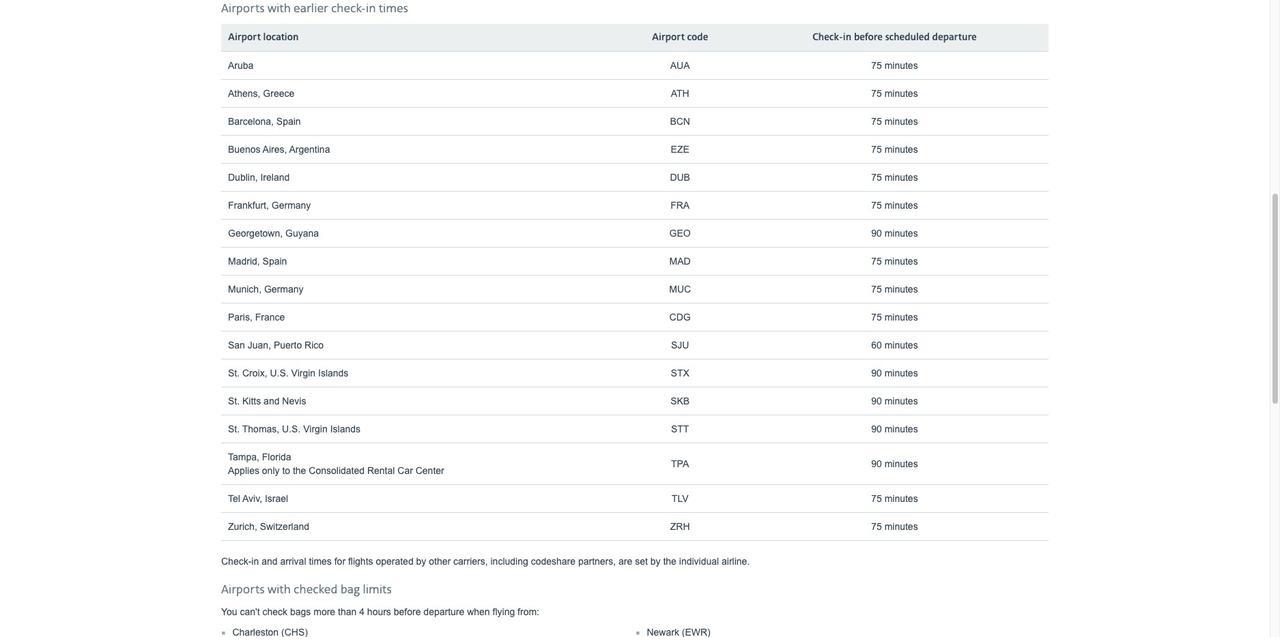 Task type: vqa. For each thing, say whether or not it's contained in the screenshot.
the leftmost Travel
no



Task type: locate. For each thing, give the bounding box(es) containing it.
minutes for eze
[[885, 144, 918, 155]]

tampa, florida applies only to the consolidated rental car center
[[228, 452, 444, 476]]

airport up aruba
[[228, 31, 261, 43]]

75 for tlv
[[871, 493, 882, 504]]

athens,
[[228, 88, 260, 99]]

6 minutes from the top
[[885, 200, 918, 211]]

with for checked
[[267, 583, 291, 598]]

1 horizontal spatial departure
[[932, 31, 977, 43]]

nevis
[[282, 396, 306, 407]]

aires,
[[263, 144, 287, 155]]

partners,
[[578, 556, 616, 567]]

thomas,
[[242, 424, 279, 435]]

4 75 minutes from the top
[[871, 144, 918, 155]]

2 airport from the left
[[652, 31, 685, 43]]

1 vertical spatial spain
[[263, 256, 287, 267]]

bcn
[[670, 116, 690, 127]]

10 75 minutes from the top
[[871, 493, 918, 504]]

1 horizontal spatial by
[[651, 556, 661, 567]]

75 for ath
[[871, 88, 882, 99]]

in right earlier
[[366, 1, 376, 16]]

2 minutes from the top
[[885, 88, 918, 99]]

1 horizontal spatial check-
[[813, 31, 843, 43]]

spain up buenos aires, argentina
[[276, 116, 301, 127]]

4 minutes from the top
[[885, 144, 918, 155]]

0 vertical spatial in
[[366, 1, 376, 16]]

israel
[[265, 493, 288, 504]]

operated
[[376, 556, 414, 567]]

90 for skb
[[871, 396, 882, 407]]

buenos aires, argentina
[[228, 144, 330, 155]]

puerto
[[274, 340, 302, 351]]

75 for mad
[[871, 256, 882, 267]]

2 airports from the top
[[221, 583, 265, 598]]

st. left thomas,
[[228, 424, 240, 435]]

11 75 from the top
[[871, 521, 882, 532]]

u.s. for croix,
[[270, 368, 289, 379]]

6 75 from the top
[[871, 200, 882, 211]]

2 st. from the top
[[228, 396, 240, 407]]

10 minutes from the top
[[885, 312, 918, 323]]

75 minutes for muc
[[871, 284, 918, 295]]

2 75 from the top
[[871, 88, 882, 99]]

in left scheduled
[[843, 31, 852, 43]]

5 90 minutes from the top
[[871, 459, 918, 470]]

0 vertical spatial with
[[267, 1, 291, 16]]

kitts
[[242, 396, 261, 407]]

aviv,
[[242, 493, 262, 504]]

u.s. down 'nevis'
[[282, 424, 301, 435]]

1 airports from the top
[[221, 1, 265, 16]]

tampa,
[[228, 452, 259, 463]]

2 with from the top
[[267, 583, 291, 598]]

0 horizontal spatial airport
[[228, 31, 261, 43]]

st. croix, u.s. virgin islands
[[228, 368, 348, 379]]

times
[[379, 1, 408, 16], [309, 556, 332, 567]]

75 minutes for tlv
[[871, 493, 918, 504]]

0 horizontal spatial departure
[[424, 607, 464, 618]]

germany up france
[[264, 284, 303, 295]]

7 75 from the top
[[871, 256, 882, 267]]

before
[[854, 31, 883, 43], [394, 607, 421, 618]]

frankfurt, germany
[[228, 200, 311, 211]]

0 vertical spatial germany
[[272, 200, 311, 211]]

3 90 from the top
[[871, 396, 882, 407]]

1 vertical spatial times
[[309, 556, 332, 567]]

11 minutes from the top
[[885, 340, 918, 351]]

in
[[366, 1, 376, 16], [843, 31, 852, 43], [252, 556, 259, 567]]

1 horizontal spatial times
[[379, 1, 408, 16]]

0 horizontal spatial by
[[416, 556, 426, 567]]

16 minutes from the top
[[885, 493, 918, 504]]

0 vertical spatial check-
[[813, 31, 843, 43]]

1 airport from the left
[[228, 31, 261, 43]]

before right 'hours'
[[394, 607, 421, 618]]

check- for airport location
[[813, 31, 843, 43]]

75
[[871, 60, 882, 71], [871, 88, 882, 99], [871, 116, 882, 127], [871, 144, 882, 155], [871, 172, 882, 183], [871, 200, 882, 211], [871, 256, 882, 267], [871, 284, 882, 295], [871, 312, 882, 323], [871, 493, 882, 504], [871, 521, 882, 532]]

virgin
[[291, 368, 316, 379], [303, 424, 328, 435]]

departure right scheduled
[[932, 31, 977, 43]]

u.s. right croix,
[[270, 368, 289, 379]]

1 vertical spatial check-
[[221, 556, 252, 567]]

0 horizontal spatial times
[[309, 556, 332, 567]]

90 for geo
[[871, 228, 882, 239]]

airports up airport location
[[221, 1, 265, 16]]

1 90 from the top
[[871, 228, 882, 239]]

germany up guyana
[[272, 200, 311, 211]]

15 minutes from the top
[[885, 459, 918, 470]]

0 vertical spatial the
[[293, 465, 306, 476]]

5 75 minutes from the top
[[871, 172, 918, 183]]

st.
[[228, 368, 240, 379], [228, 396, 240, 407], [228, 424, 240, 435]]

applies
[[228, 465, 259, 476]]

minutes for fra
[[885, 200, 918, 211]]

1 vertical spatial islands
[[330, 424, 361, 435]]

4 90 minutes from the top
[[871, 424, 918, 435]]

airport for airport location
[[228, 31, 261, 43]]

1 vertical spatial in
[[843, 31, 852, 43]]

before left scheduled
[[854, 31, 883, 43]]

stx
[[671, 368, 689, 379]]

by
[[416, 556, 426, 567], [651, 556, 661, 567]]

paris,
[[228, 312, 252, 323]]

1 vertical spatial airports
[[221, 583, 265, 598]]

airports with checked bag limits
[[221, 583, 392, 598]]

hours
[[367, 607, 391, 618]]

5 minutes from the top
[[885, 172, 918, 183]]

islands down rico
[[318, 368, 348, 379]]

0 vertical spatial st.
[[228, 368, 240, 379]]

0 vertical spatial u.s.
[[270, 368, 289, 379]]

11 75 minutes from the top
[[871, 521, 918, 532]]

12 minutes from the top
[[885, 368, 918, 379]]

times left the 'for'
[[309, 556, 332, 567]]

5 90 from the top
[[871, 459, 882, 470]]

75 minutes for fra
[[871, 200, 918, 211]]

st. left kitts on the left of the page
[[228, 396, 240, 407]]

aua
[[670, 60, 690, 71]]

90 minutes for geo
[[871, 228, 918, 239]]

3 minutes from the top
[[885, 116, 918, 127]]

1 with from the top
[[267, 1, 291, 16]]

75 for zrh
[[871, 521, 882, 532]]

2 horizontal spatial in
[[843, 31, 852, 43]]

7 minutes from the top
[[885, 228, 918, 239]]

75 minutes for eze
[[871, 144, 918, 155]]

0 horizontal spatial the
[[293, 465, 306, 476]]

1 by from the left
[[416, 556, 426, 567]]

0 vertical spatial and
[[264, 396, 280, 407]]

airport left the code
[[652, 31, 685, 43]]

2 90 minutes from the top
[[871, 368, 918, 379]]

0 horizontal spatial check-
[[221, 556, 252, 567]]

1 horizontal spatial before
[[854, 31, 883, 43]]

1 vertical spatial u.s.
[[282, 424, 301, 435]]

minutes for cdg
[[885, 312, 918, 323]]

can't
[[240, 607, 260, 618]]

islands
[[318, 368, 348, 379], [330, 424, 361, 435]]

the inside 'tampa, florida applies only to the consolidated rental car center'
[[293, 465, 306, 476]]

spain for barcelona, spain
[[276, 116, 301, 127]]

georgetown,
[[228, 228, 283, 239]]

8 minutes from the top
[[885, 256, 918, 267]]

5 75 from the top
[[871, 172, 882, 183]]

90 for stt
[[871, 424, 882, 435]]

1 vertical spatial germany
[[264, 284, 303, 295]]

3 75 from the top
[[871, 116, 882, 127]]

0 vertical spatial islands
[[318, 368, 348, 379]]

0 vertical spatial departure
[[932, 31, 977, 43]]

only
[[262, 465, 280, 476]]

croix,
[[242, 368, 267, 379]]

and left arrival
[[262, 556, 278, 567]]

with up location
[[267, 1, 291, 16]]

codeshare
[[531, 556, 576, 567]]

8 75 from the top
[[871, 284, 882, 295]]

1 vertical spatial before
[[394, 607, 421, 618]]

zurich, switzerland
[[228, 521, 309, 532]]

17 minutes from the top
[[885, 521, 918, 532]]

dub
[[670, 172, 690, 183]]

check-in and arrival times for flights operated by other carriers, including codeshare partners, are set by the individual airline.
[[221, 556, 750, 567]]

1 vertical spatial st.
[[228, 396, 240, 407]]

minutes for tlv
[[885, 493, 918, 504]]

2 90 from the top
[[871, 368, 882, 379]]

airport location
[[228, 31, 299, 43]]

in down zurich,
[[252, 556, 259, 567]]

3 st. from the top
[[228, 424, 240, 435]]

other
[[429, 556, 451, 567]]

aruba
[[228, 60, 254, 71]]

islands up 'tampa, florida applies only to the consolidated rental car center'
[[330, 424, 361, 435]]

minutes for tpa
[[885, 459, 918, 470]]

st. kitts and nevis
[[228, 396, 306, 407]]

2 75 minutes from the top
[[871, 88, 918, 99]]

minutes for ath
[[885, 88, 918, 99]]

1 st. from the top
[[228, 368, 240, 379]]

by right set
[[651, 556, 661, 567]]

75 for eze
[[871, 144, 882, 155]]

u.s.
[[270, 368, 289, 379], [282, 424, 301, 435]]

minutes for dub
[[885, 172, 918, 183]]

4 90 from the top
[[871, 424, 882, 435]]

check-
[[813, 31, 843, 43], [221, 556, 252, 567]]

13 minutes from the top
[[885, 396, 918, 407]]

minutes for geo
[[885, 228, 918, 239]]

the right to
[[293, 465, 306, 476]]

90
[[871, 228, 882, 239], [871, 368, 882, 379], [871, 396, 882, 407], [871, 424, 882, 435], [871, 459, 882, 470]]

st. for st. kitts and nevis
[[228, 396, 240, 407]]

spain
[[276, 116, 301, 127], [263, 256, 287, 267]]

1 75 minutes from the top
[[871, 60, 918, 71]]

virgin up 'nevis'
[[291, 368, 316, 379]]

1 90 minutes from the top
[[871, 228, 918, 239]]

0 horizontal spatial in
[[252, 556, 259, 567]]

guyana
[[285, 228, 319, 239]]

1 vertical spatial virgin
[[303, 424, 328, 435]]

by left other
[[416, 556, 426, 567]]

1 vertical spatial with
[[267, 583, 291, 598]]

consolidated
[[309, 465, 365, 476]]

9 75 minutes from the top
[[871, 312, 918, 323]]

7 75 minutes from the top
[[871, 256, 918, 267]]

75 minutes for zrh
[[871, 521, 918, 532]]

islands for st. thomas, u.s. virgin islands
[[330, 424, 361, 435]]

3 90 minutes from the top
[[871, 396, 918, 407]]

75 minutes for dub
[[871, 172, 918, 183]]

and right kitts on the left of the page
[[264, 396, 280, 407]]

departure left when
[[424, 607, 464, 618]]

the right set
[[663, 556, 677, 567]]

virgin down 'nevis'
[[303, 424, 328, 435]]

st. left croix,
[[228, 368, 240, 379]]

1 minutes from the top
[[885, 60, 918, 71]]

3 75 minutes from the top
[[871, 116, 918, 127]]

75 minutes for ath
[[871, 88, 918, 99]]

minutes for sju
[[885, 340, 918, 351]]

airports
[[221, 1, 265, 16], [221, 583, 265, 598]]

airports up can't
[[221, 583, 265, 598]]

buenos
[[228, 144, 260, 155]]

6 75 minutes from the top
[[871, 200, 918, 211]]

0 vertical spatial virgin
[[291, 368, 316, 379]]

90 minutes for tpa
[[871, 459, 918, 470]]

1 horizontal spatial airport
[[652, 31, 685, 43]]

stt
[[671, 424, 689, 435]]

4 75 from the top
[[871, 144, 882, 155]]

skb
[[671, 396, 690, 407]]

90 for tpa
[[871, 459, 882, 470]]

checked
[[294, 583, 338, 598]]

airports with earlier check-in times
[[221, 1, 408, 16]]

and for in
[[262, 556, 278, 567]]

9 minutes from the top
[[885, 284, 918, 295]]

0 vertical spatial airports
[[221, 1, 265, 16]]

location
[[263, 31, 299, 43]]

8 75 minutes from the top
[[871, 284, 918, 295]]

departure
[[932, 31, 977, 43], [424, 607, 464, 618]]

airport
[[228, 31, 261, 43], [652, 31, 685, 43]]

minutes for zrh
[[885, 521, 918, 532]]

1 vertical spatial the
[[663, 556, 677, 567]]

check- for airports with earlier check-in times
[[221, 556, 252, 567]]

9 75 from the top
[[871, 312, 882, 323]]

2 vertical spatial st.
[[228, 424, 240, 435]]

75 for fra
[[871, 200, 882, 211]]

0 vertical spatial spain
[[276, 116, 301, 127]]

2 vertical spatial in
[[252, 556, 259, 567]]

75 minutes for mad
[[871, 256, 918, 267]]

1 horizontal spatial the
[[663, 556, 677, 567]]

than
[[338, 607, 357, 618]]

10 75 from the top
[[871, 493, 882, 504]]

with up the check
[[267, 583, 291, 598]]

minutes
[[885, 60, 918, 71], [885, 88, 918, 99], [885, 116, 918, 127], [885, 144, 918, 155], [885, 172, 918, 183], [885, 200, 918, 211], [885, 228, 918, 239], [885, 256, 918, 267], [885, 284, 918, 295], [885, 312, 918, 323], [885, 340, 918, 351], [885, 368, 918, 379], [885, 396, 918, 407], [885, 424, 918, 435], [885, 459, 918, 470], [885, 493, 918, 504], [885, 521, 918, 532]]

1 vertical spatial and
[[262, 556, 278, 567]]

san
[[228, 340, 245, 351]]

spain down "georgetown, guyana"
[[263, 256, 287, 267]]

times right check-
[[379, 1, 408, 16]]

14 minutes from the top
[[885, 424, 918, 435]]

0 vertical spatial before
[[854, 31, 883, 43]]

1 75 from the top
[[871, 60, 882, 71]]

zrh
[[670, 521, 690, 532]]

limits
[[363, 583, 392, 598]]

in for airports with earlier check-in times
[[252, 556, 259, 567]]

argentina
[[289, 144, 330, 155]]



Task type: describe. For each thing, give the bounding box(es) containing it.
you
[[221, 607, 237, 618]]

st. thomas, u.s. virgin islands
[[228, 424, 361, 435]]

eze
[[671, 144, 689, 155]]

for
[[334, 556, 346, 567]]

airline.
[[722, 556, 750, 567]]

tel aviv, israel
[[228, 493, 288, 504]]

tlv
[[672, 493, 689, 504]]

60
[[871, 340, 882, 351]]

minutes for skb
[[885, 396, 918, 407]]

germany for munich, germany
[[264, 284, 303, 295]]

islands for st. croix, u.s. virgin islands
[[318, 368, 348, 379]]

minutes for mad
[[885, 256, 918, 267]]

minutes for aua
[[885, 60, 918, 71]]

75 minutes for cdg
[[871, 312, 918, 323]]

from:
[[518, 607, 539, 618]]

car
[[398, 465, 413, 476]]

more
[[314, 607, 335, 618]]

barcelona,
[[228, 116, 274, 127]]

bag
[[340, 583, 360, 598]]

75 for bcn
[[871, 116, 882, 127]]

rico
[[305, 340, 324, 351]]

check-
[[331, 1, 366, 16]]

virgin for croix,
[[291, 368, 316, 379]]

dublin, ireland
[[228, 172, 290, 183]]

set
[[635, 556, 648, 567]]

are
[[619, 556, 632, 567]]

u.s. for thomas,
[[282, 424, 301, 435]]

minutes for stt
[[885, 424, 918, 435]]

check-in before scheduled departure
[[813, 31, 977, 43]]

including
[[491, 556, 528, 567]]

ireland
[[260, 172, 290, 183]]

2 by from the left
[[651, 556, 661, 567]]

60 minutes
[[871, 340, 918, 351]]

4
[[359, 607, 365, 618]]

90 minutes for stx
[[871, 368, 918, 379]]

flying
[[493, 607, 515, 618]]

flights
[[348, 556, 373, 567]]

st. for st. thomas, u.s. virgin islands
[[228, 424, 240, 435]]

fra
[[671, 200, 690, 211]]

airport for airport code
[[652, 31, 685, 43]]

juan,
[[248, 340, 271, 351]]

75 for muc
[[871, 284, 882, 295]]

muc
[[669, 284, 691, 295]]

georgetown, guyana
[[228, 228, 319, 239]]

cdg
[[670, 312, 691, 323]]

individual
[[679, 556, 719, 567]]

dublin,
[[228, 172, 258, 183]]

to
[[282, 465, 290, 476]]

switzerland
[[260, 521, 309, 532]]

mad
[[670, 256, 691, 267]]

minutes for muc
[[885, 284, 918, 295]]

spain for madrid, spain
[[263, 256, 287, 267]]

florida
[[262, 452, 291, 463]]

airports for airports with checked bag limits
[[221, 583, 265, 598]]

in for airport location
[[843, 31, 852, 43]]

0 vertical spatial times
[[379, 1, 408, 16]]

france
[[255, 312, 285, 323]]

75 for cdg
[[871, 312, 882, 323]]

1 vertical spatial departure
[[424, 607, 464, 618]]

minutes for stx
[[885, 368, 918, 379]]

airports for airports with earlier check-in times
[[221, 1, 265, 16]]

tpa
[[671, 459, 689, 470]]

airport code
[[652, 31, 708, 43]]

75 minutes for aua
[[871, 60, 918, 71]]

athens, greece
[[228, 88, 294, 99]]

90 minutes for stt
[[871, 424, 918, 435]]

bags
[[290, 607, 311, 618]]

scheduled
[[885, 31, 930, 43]]

barcelona, spain
[[228, 116, 301, 127]]

virgin for thomas,
[[303, 424, 328, 435]]

frankfurt,
[[228, 200, 269, 211]]

90 for stx
[[871, 368, 882, 379]]

arrival
[[280, 556, 306, 567]]

you can't check bags more than 4 hours before departure when flying from:
[[221, 607, 539, 618]]

code
[[687, 31, 708, 43]]

tel
[[228, 493, 240, 504]]

greece
[[263, 88, 294, 99]]

madrid,
[[228, 256, 260, 267]]

and for kitts
[[264, 396, 280, 407]]

zurich,
[[228, 521, 257, 532]]

90 minutes for skb
[[871, 396, 918, 407]]

rental
[[367, 465, 395, 476]]

germany for frankfurt, germany
[[272, 200, 311, 211]]

paris, france
[[228, 312, 285, 323]]

earlier
[[294, 1, 328, 16]]

sju
[[671, 340, 689, 351]]

with for earlier
[[267, 1, 291, 16]]

madrid, spain
[[228, 256, 287, 267]]

san juan, puerto rico
[[228, 340, 324, 351]]

geo
[[670, 228, 691, 239]]

when
[[467, 607, 490, 618]]

check
[[263, 607, 288, 618]]

1 horizontal spatial in
[[366, 1, 376, 16]]

ath
[[671, 88, 689, 99]]

75 minutes for bcn
[[871, 116, 918, 127]]

75 for aua
[[871, 60, 882, 71]]

center
[[416, 465, 444, 476]]

minutes for bcn
[[885, 116, 918, 127]]

st. for st. croix, u.s. virgin islands
[[228, 368, 240, 379]]

munich,
[[228, 284, 262, 295]]

75 for dub
[[871, 172, 882, 183]]

munich, germany
[[228, 284, 303, 295]]

0 horizontal spatial before
[[394, 607, 421, 618]]

carriers,
[[453, 556, 488, 567]]



